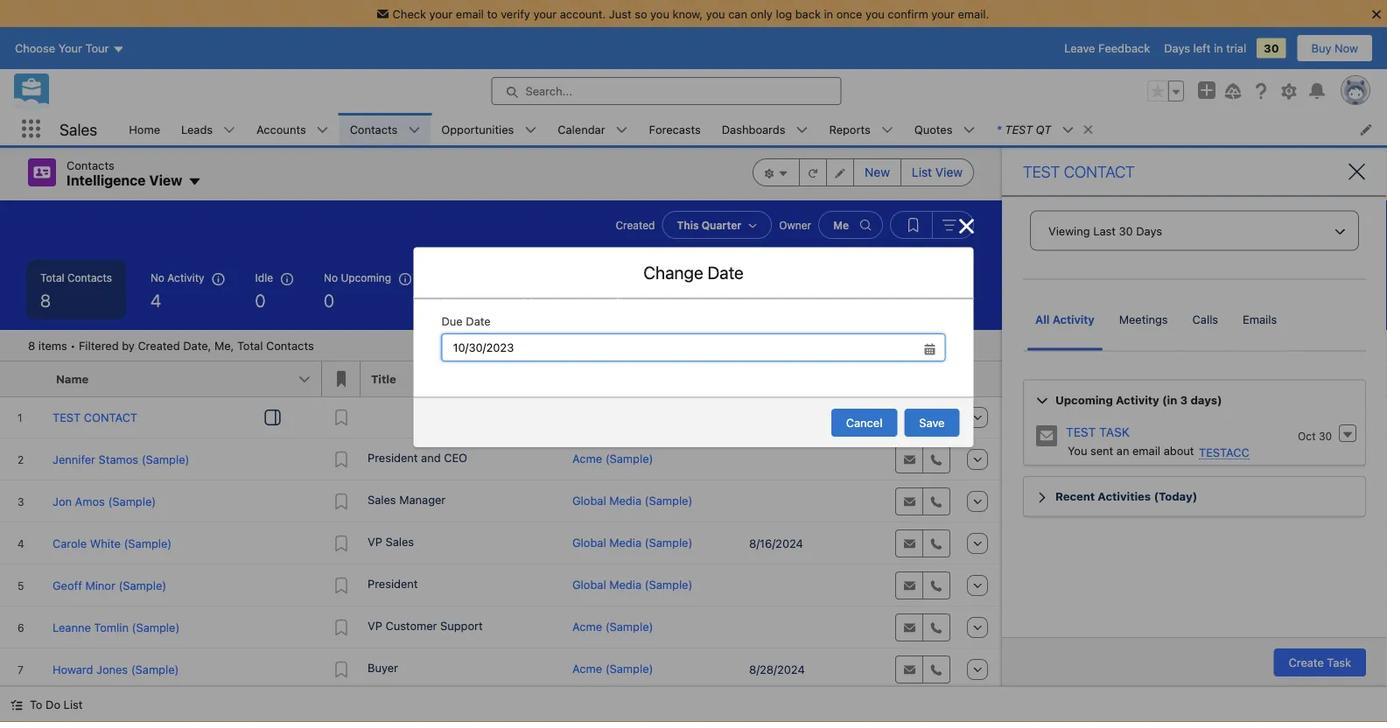 Task type: locate. For each thing, give the bounding box(es) containing it.
8
[[40, 290, 51, 310], [28, 339, 35, 352]]

1 vertical spatial vp
[[368, 619, 382, 632]]

days left in trial
[[1165, 42, 1247, 55]]

name
[[56, 372, 89, 386]]

1 horizontal spatial 8
[[40, 290, 51, 310]]

date
[[708, 262, 744, 282], [466, 315, 491, 328]]

manager
[[399, 493, 446, 506]]

1 vertical spatial text default image
[[11, 699, 23, 711]]

upcoming activity (in 3 days)
[[1056, 393, 1223, 406]]

contacts right me,
[[266, 339, 314, 352]]

1 vertical spatial activity
[[1053, 313, 1095, 326]]

* test qt
[[997, 123, 1052, 136]]

back
[[796, 7, 821, 20]]

2 horizontal spatial you
[[866, 7, 885, 20]]

your right check
[[429, 7, 453, 20]]

me
[[834, 219, 849, 231]]

intelligence
[[67, 172, 146, 189]]

1 horizontal spatial email
[[1133, 444, 1161, 457]]

1 vertical spatial in
[[1214, 42, 1224, 55]]

group
[[1148, 81, 1184, 102], [753, 158, 974, 186], [890, 211, 974, 239]]

text default image inside to do list button
[[11, 699, 23, 711]]

0 vertical spatial list
[[912, 165, 932, 179]]

1 horizontal spatial date
[[708, 262, 744, 282]]

and
[[421, 451, 441, 464]]

created right by
[[138, 339, 180, 352]]

important cell
[[322, 362, 361, 397]]

opportunities link
[[431, 113, 525, 145]]

view for intelligence view
[[149, 172, 182, 189]]

leave
[[1065, 42, 1096, 55]]

0 horizontal spatial 0
[[255, 290, 266, 310]]

activity for no
[[167, 271, 204, 284]]

created
[[616, 219, 655, 231], [138, 339, 180, 352]]

0 horizontal spatial created
[[138, 339, 180, 352]]

view down home link
[[149, 172, 182, 189]]

sales for sales manager
[[368, 493, 396, 506]]

1 horizontal spatial activity
[[1053, 313, 1095, 326]]

grid
[[0, 362, 1002, 722]]

ceo
[[444, 451, 468, 464]]

activity right "all"
[[1053, 313, 1095, 326]]

1 horizontal spatial text default image
[[1082, 123, 1095, 136]]

1 your from the left
[[429, 7, 453, 20]]

0 horizontal spatial view
[[149, 172, 182, 189]]

0 horizontal spatial email
[[456, 7, 484, 20]]

0 horizontal spatial 30
[[1264, 42, 1279, 55]]

0 vertical spatial president
[[368, 451, 418, 464]]

3 your from the left
[[932, 7, 955, 20]]

create task button
[[1274, 649, 1367, 677]]

2 0 from the left
[[324, 290, 334, 310]]

date for change date
[[708, 262, 744, 282]]

0 vertical spatial total
[[40, 271, 64, 284]]

due
[[442, 315, 463, 328]]

4 down the no activity
[[151, 290, 161, 310]]

2 horizontal spatial your
[[932, 7, 955, 20]]

3 0 from the left
[[523, 290, 533, 310]]

2 your from the left
[[534, 7, 557, 20]]

text default image up the test contact
[[1082, 123, 1095, 136]]

last activity cell
[[742, 362, 889, 397]]

date for due date
[[466, 315, 491, 328]]

1 vertical spatial list
[[64, 698, 83, 711]]

cell
[[566, 397, 742, 439], [742, 439, 889, 481], [742, 481, 889, 523], [742, 565, 889, 607], [742, 607, 889, 649]]

sales up the 'intelligence'
[[60, 120, 97, 139]]

contacts inside total contacts 8
[[67, 271, 112, 284]]

1 vertical spatial total
[[237, 339, 263, 352]]

group down list view button
[[890, 211, 974, 239]]

2 vertical spatial activity
[[1116, 393, 1160, 406]]

group containing new
[[753, 158, 974, 186]]

test
[[1005, 123, 1033, 136], [1023, 162, 1060, 181], [1066, 425, 1096, 440]]

your
[[429, 7, 453, 20], [534, 7, 557, 20], [932, 7, 955, 20]]

your right verify
[[534, 7, 557, 20]]

no
[[151, 271, 165, 284], [324, 271, 338, 284]]

8 inside total contacts 8
[[40, 290, 51, 310]]

total contacts 8
[[40, 271, 112, 310]]

1 horizontal spatial 4
[[614, 290, 624, 310]]

search...
[[526, 85, 573, 98]]

view for list view
[[936, 165, 963, 179]]

no up 8 items • filtered by created date, me, total contacts
[[151, 271, 165, 284]]

upcoming for upcoming activity (in 3 days)
[[1056, 393, 1113, 406]]

1 vertical spatial test
[[1023, 162, 1060, 181]]

contacts list item
[[339, 113, 431, 145]]

email left to
[[456, 7, 484, 20]]

6 button
[[428, 260, 498, 320]]

title cell
[[361, 362, 566, 397]]

customer
[[386, 619, 437, 632]]

0 horizontal spatial text default image
[[11, 699, 23, 711]]

email image
[[1037, 426, 1058, 447]]

title
[[371, 372, 396, 386]]

you right the so
[[651, 7, 670, 20]]

1 4 from the left
[[151, 290, 161, 310]]

calendar link
[[547, 113, 616, 145]]

1 vertical spatial date
[[466, 315, 491, 328]]

total
[[40, 271, 64, 284], [237, 339, 263, 352]]

1 vertical spatial group
[[753, 158, 974, 186]]

0 vertical spatial activity
[[167, 271, 204, 284]]

8 left the items
[[28, 339, 35, 352]]

1 horizontal spatial upcoming
[[614, 271, 664, 284]]

0 down idle
[[255, 290, 266, 310]]

test right *
[[1005, 123, 1033, 136]]

0 vertical spatial date
[[708, 262, 744, 282]]

0 horizontal spatial activity
[[167, 271, 204, 284]]

1 vertical spatial created
[[138, 339, 180, 352]]

30 right 'trial'
[[1264, 42, 1279, 55]]

2 horizontal spatial 0
[[523, 290, 533, 310]]

activity inside button
[[1053, 313, 1095, 326]]

left
[[1194, 42, 1211, 55]]

0 vertical spatial sales
[[60, 120, 97, 139]]

name cell
[[46, 362, 322, 397]]

1 horizontal spatial created
[[616, 219, 655, 231]]

group down the days
[[1148, 81, 1184, 102]]

2 you from the left
[[706, 7, 725, 20]]

activity inside dropdown button
[[1116, 393, 1160, 406]]

by
[[122, 339, 135, 352]]

2 4 from the left
[[614, 290, 624, 310]]

vp for vp customer support
[[368, 619, 382, 632]]

verify
[[501, 7, 530, 20]]

8/28/2024
[[749, 663, 805, 676]]

contacts up filtered
[[67, 271, 112, 284]]

only
[[751, 7, 773, 20]]

oct 30
[[1298, 430, 1332, 442]]

8 items • filtered by created date, me, total contacts status
[[28, 339, 314, 352]]

dashboards list item
[[712, 113, 819, 145]]

president left and
[[368, 451, 418, 464]]

text default image left to
[[11, 699, 23, 711]]

1 horizontal spatial list
[[912, 165, 932, 179]]

8 items • filtered by created date, me, total contacts
[[28, 339, 314, 352]]

home
[[129, 123, 160, 136]]

0 vertical spatial test
[[1005, 123, 1033, 136]]

1 horizontal spatial 0
[[324, 290, 334, 310]]

cancel
[[846, 416, 883, 429]]

sales left the manager
[[368, 493, 396, 506]]

1 horizontal spatial no
[[324, 271, 338, 284]]

list item containing *
[[986, 113, 1102, 145]]

your left the email.
[[932, 7, 955, 20]]

0 horizontal spatial your
[[429, 7, 453, 20]]

testacc link
[[1199, 446, 1250, 460]]

0 horizontal spatial date
[[466, 315, 491, 328]]

activity inside key performance indicators group
[[167, 271, 204, 284]]

1 0 from the left
[[255, 290, 266, 310]]

this quarter
[[677, 219, 742, 231]]

date right due
[[466, 315, 491, 328]]

1 you from the left
[[651, 7, 670, 20]]

vp down sales manager
[[368, 535, 382, 548]]

total right me,
[[237, 339, 263, 352]]

test contact
[[1023, 162, 1135, 181]]

test down qt
[[1023, 162, 1060, 181]]

contacts inside list item
[[350, 123, 398, 136]]

action image
[[959, 362, 1002, 397]]

1 no from the left
[[151, 271, 165, 284]]

vp for vp sales
[[368, 535, 382, 548]]

0 horizontal spatial you
[[651, 7, 670, 20]]

2 vp from the top
[[368, 619, 382, 632]]

just
[[609, 7, 632, 20]]

task
[[1100, 425, 1130, 440]]

email.
[[958, 7, 990, 20]]

list item
[[986, 113, 1102, 145]]

0 horizontal spatial in
[[824, 7, 834, 20]]

0 vertical spatial 8
[[40, 290, 51, 310]]

all activity button
[[1023, 308, 1107, 351]]

4 right 0 button on the left of page
[[614, 290, 624, 310]]

contacts up the 'intelligence'
[[67, 158, 114, 172]]

2 no from the left
[[324, 271, 338, 284]]

accounts link
[[246, 113, 317, 145]]

president down vp sales
[[368, 577, 418, 590]]

you left can at the right top of the page
[[706, 7, 725, 20]]

total up the items
[[40, 271, 64, 284]]

2 president from the top
[[368, 577, 418, 590]]

email right an
[[1133, 444, 1161, 457]]

in right left
[[1214, 42, 1224, 55]]

days)
[[1191, 393, 1223, 406]]

list
[[118, 113, 1388, 145]]

1 horizontal spatial view
[[936, 165, 963, 179]]

list
[[912, 165, 932, 179], [64, 698, 83, 711]]

action cell
[[959, 362, 1002, 397]]

email inside "you sent an email about testacc"
[[1133, 444, 1161, 457]]

30
[[1264, 42, 1279, 55], [1319, 430, 1332, 442]]

2 vertical spatial sales
[[386, 535, 414, 548]]

view inside list view button
[[936, 165, 963, 179]]

0 horizontal spatial total
[[40, 271, 64, 284]]

0 vertical spatial in
[[824, 7, 834, 20]]

list right do
[[64, 698, 83, 711]]

date down quarter
[[708, 262, 744, 282]]

0 horizontal spatial no
[[151, 271, 165, 284]]

0
[[255, 290, 266, 310], [324, 290, 334, 310], [523, 290, 533, 310]]

buy now button
[[1297, 34, 1374, 62]]

0 vertical spatial text default image
[[1082, 123, 1095, 136]]

forecasts link
[[639, 113, 712, 145]]

activity left (in
[[1116, 393, 1160, 406]]

1 president from the top
[[368, 451, 418, 464]]

2 vertical spatial test
[[1066, 425, 1096, 440]]

test up you
[[1066, 425, 1096, 440]]

feedback
[[1099, 42, 1151, 55]]

2 vertical spatial group
[[890, 211, 974, 239]]

create task group
[[1274, 649, 1367, 677]]

upcoming inside dropdown button
[[1056, 393, 1113, 406]]

activity up "date,"
[[167, 271, 204, 284]]

row number image
[[0, 362, 46, 397]]

reports link
[[819, 113, 881, 145]]

1 horizontal spatial 30
[[1319, 430, 1332, 442]]

sales manager
[[368, 493, 446, 506]]

created left this
[[616, 219, 655, 231]]

view down quotes list item
[[936, 165, 963, 179]]

cell for customer
[[742, 607, 889, 649]]

activity for all
[[1053, 313, 1095, 326]]

0 vertical spatial created
[[616, 219, 655, 231]]

0 right 6 button
[[523, 290, 533, 310]]

vp left customer
[[368, 619, 382, 632]]

you right once
[[866, 7, 885, 20]]

0 horizontal spatial 4
[[151, 290, 161, 310]]

you
[[651, 7, 670, 20], [706, 7, 725, 20], [866, 7, 885, 20]]

1 vp from the top
[[368, 535, 382, 548]]

sales down sales manager
[[386, 535, 414, 548]]

emails button
[[1231, 308, 1290, 351]]

sales
[[60, 120, 97, 139], [368, 493, 396, 506], [386, 535, 414, 548]]

accounts
[[257, 123, 306, 136]]

forecasts
[[649, 123, 701, 136]]

0 down no upcoming at the top left of page
[[324, 290, 334, 310]]

8 up the items
[[40, 290, 51, 310]]

30 right oct
[[1319, 430, 1332, 442]]

check
[[393, 7, 426, 20]]

1 vertical spatial 8
[[28, 339, 35, 352]]

None text field
[[442, 333, 946, 361]]

1 horizontal spatial you
[[706, 7, 725, 20]]

group down reports list item in the top right of the page
[[753, 158, 974, 186]]

test task
[[1066, 425, 1130, 440]]

1 horizontal spatial your
[[534, 7, 557, 20]]

no activity
[[151, 271, 204, 284]]

contacts right accounts list item
[[350, 123, 398, 136]]

in right back
[[824, 7, 834, 20]]

1 vertical spatial sales
[[368, 493, 396, 506]]

2 horizontal spatial activity
[[1116, 393, 1160, 406]]

sales for sales
[[60, 120, 97, 139]]

0 vertical spatial vp
[[368, 535, 382, 548]]

filtered
[[79, 339, 119, 352]]

text default image
[[1082, 123, 1095, 136], [11, 699, 23, 711]]

2 horizontal spatial upcoming
[[1056, 393, 1113, 406]]

home link
[[118, 113, 171, 145]]

leads list item
[[171, 113, 246, 145]]

1 vertical spatial president
[[368, 577, 418, 590]]

no right idle
[[324, 271, 338, 284]]

actions cell
[[889, 362, 959, 397]]

1 vertical spatial email
[[1133, 444, 1161, 457]]

list right new at the right top of page
[[912, 165, 932, 179]]

3 you from the left
[[866, 7, 885, 20]]



Task type: describe. For each thing, give the bounding box(es) containing it.
days
[[1165, 42, 1191, 55]]

owner
[[779, 219, 812, 231]]

create task
[[1289, 656, 1352, 669]]

me button
[[819, 211, 883, 239]]

to do list button
[[0, 687, 93, 722]]

vp customer support
[[368, 619, 483, 632]]

to
[[30, 698, 42, 711]]

qt
[[1036, 123, 1052, 136]]

buyer
[[368, 661, 398, 674]]

account name cell
[[566, 362, 742, 397]]

cancel button
[[831, 409, 898, 437]]

calls
[[1193, 313, 1219, 326]]

this quarter button
[[662, 211, 772, 239]]

buy
[[1312, 42, 1332, 55]]

1 vertical spatial 30
[[1319, 430, 1332, 442]]

account.
[[560, 7, 606, 20]]

testacc
[[1199, 446, 1250, 459]]

0 inside button
[[523, 290, 533, 310]]

calls button
[[1181, 308, 1231, 351]]

accounts list item
[[246, 113, 339, 145]]

0 vertical spatial group
[[1148, 81, 1184, 102]]

support
[[440, 619, 483, 632]]

4 for upcoming
[[614, 290, 624, 310]]

1 horizontal spatial total
[[237, 339, 263, 352]]

dashboards
[[722, 123, 786, 136]]

no upcoming
[[324, 271, 391, 284]]

opportunities list item
[[431, 113, 547, 145]]

test for test contact
[[1023, 162, 1060, 181]]

vp sales
[[368, 535, 414, 548]]

save button
[[905, 409, 960, 437]]

me,
[[214, 339, 234, 352]]

emails
[[1243, 313, 1277, 326]]

quarter
[[702, 219, 742, 231]]

opportunities
[[442, 123, 514, 136]]

trial
[[1227, 42, 1247, 55]]

calendar list item
[[547, 113, 639, 145]]

leads
[[181, 123, 213, 136]]

grid containing name
[[0, 362, 1002, 722]]

items
[[38, 339, 67, 352]]

0 horizontal spatial 8
[[28, 339, 35, 352]]

list view button
[[901, 158, 974, 186]]

upcoming for upcoming
[[614, 271, 664, 284]]

test for test task
[[1066, 425, 1096, 440]]

buy now
[[1312, 42, 1359, 55]]

you sent an email about testacc
[[1068, 444, 1250, 459]]

quotes
[[915, 123, 953, 136]]

1 horizontal spatial in
[[1214, 42, 1224, 55]]

contact
[[1064, 162, 1135, 181]]

0 horizontal spatial upcoming
[[341, 271, 391, 284]]

0 vertical spatial email
[[456, 7, 484, 20]]

0 for idle
[[255, 290, 266, 310]]

change date
[[644, 262, 744, 282]]

total inside total contacts 8
[[40, 271, 64, 284]]

quotes link
[[904, 113, 963, 145]]

president and ceo
[[368, 451, 468, 464]]

all activity
[[1036, 313, 1095, 326]]

meetings button
[[1107, 308, 1181, 351]]

0 vertical spatial 30
[[1264, 42, 1279, 55]]

new
[[865, 165, 890, 179]]

leave feedback
[[1065, 42, 1151, 55]]

check your email to verify your account. just so you know, you can only log back in once you confirm your email.
[[393, 7, 990, 20]]

cell for and
[[742, 439, 889, 481]]

inverse image
[[956, 216, 977, 237]]

row number cell
[[0, 362, 46, 397]]

task
[[1327, 656, 1352, 669]]

4 for no activity
[[151, 290, 161, 310]]

sent
[[1091, 444, 1114, 457]]

oct
[[1298, 430, 1316, 442]]

quotes list item
[[904, 113, 986, 145]]

*
[[997, 123, 1002, 136]]

now
[[1335, 42, 1359, 55]]

cell for manager
[[742, 481, 889, 523]]

test contact link
[[1023, 162, 1135, 181]]

know,
[[673, 7, 703, 20]]

intelligence view
[[67, 172, 182, 189]]

about
[[1164, 444, 1194, 457]]

activity for upcoming
[[1116, 393, 1160, 406]]

dashboards link
[[712, 113, 796, 145]]

no for 0
[[324, 271, 338, 284]]

leads link
[[171, 113, 223, 145]]

new button
[[854, 158, 902, 186]]

president for president and ceo
[[368, 451, 418, 464]]

can
[[729, 7, 748, 20]]

list view
[[912, 165, 963, 179]]

president for president
[[368, 577, 418, 590]]

•
[[70, 339, 76, 352]]

this
[[677, 219, 699, 231]]

to
[[487, 7, 498, 20]]

reports list item
[[819, 113, 904, 145]]

no for 4
[[151, 271, 165, 284]]

8/16/2024
[[749, 537, 804, 550]]

key performance indicators group
[[0, 260, 1002, 330]]

confirm
[[888, 7, 929, 20]]

calendar
[[558, 123, 605, 136]]

contact view settings image
[[753, 158, 800, 186]]

once
[[837, 7, 863, 20]]

3
[[1181, 393, 1188, 406]]

0 for no upcoming
[[324, 290, 334, 310]]

title button
[[361, 362, 566, 397]]

(in
[[1163, 393, 1178, 406]]

0 horizontal spatial list
[[64, 698, 83, 711]]

date,
[[183, 339, 211, 352]]

log
[[776, 7, 792, 20]]

due date
[[442, 315, 491, 328]]

leave feedback link
[[1065, 42, 1151, 55]]

6
[[442, 290, 453, 310]]

all
[[1036, 313, 1050, 326]]

meetings
[[1119, 313, 1168, 326]]

to do list
[[30, 698, 83, 711]]

list containing home
[[118, 113, 1388, 145]]

contacts link
[[339, 113, 408, 145]]

you
[[1068, 444, 1088, 457]]

test task link
[[1066, 425, 1130, 440]]



Task type: vqa. For each thing, say whether or not it's contained in the screenshot.
Total
yes



